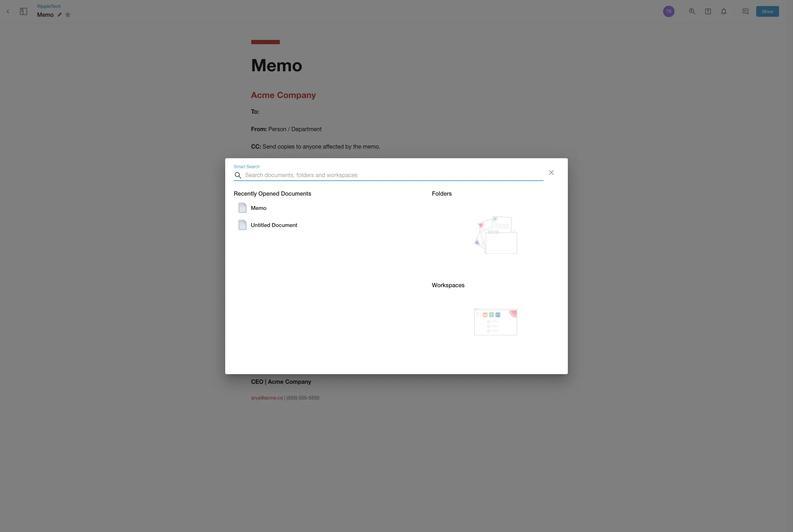 Task type: vqa. For each thing, say whether or not it's contained in the screenshot.
Search documents, folders and workspaces... text field
no



Task type: describe. For each thing, give the bounding box(es) containing it.
simple,
[[443, 253, 461, 259]]

point
[[327, 253, 340, 259]]

smart
[[234, 164, 245, 169]]

5555
[[309, 395, 320, 401]]

about
[[342, 253, 357, 259]]

smart search
[[234, 164, 260, 169]]

workspaces
[[432, 282, 465, 289]]

ceo
[[251, 379, 264, 386]]

untitled document
[[251, 222, 297, 228]]

the inside cc: send copies to anyone affected by the memo.
[[353, 143, 361, 150]]

get
[[307, 253, 316, 259]]

1 vertical spatial company
[[285, 379, 311, 386]]

what
[[358, 253, 371, 259]]

(555)
[[287, 395, 297, 401]]

1 horizontal spatial to
[[502, 253, 507, 259]]

the right the what
[[372, 253, 380, 259]]

-
[[286, 195, 288, 202]]

Search documents, folders and workspaces text field
[[245, 170, 544, 181]]

to:
[[251, 108, 259, 115]]

more button
[[756, 6, 779, 17]]

rippletech
[[37, 3, 61, 9]]

to inside cc: send copies to anyone affected by the memo.
[[296, 143, 301, 150]]

get the point about what the memo is about. keep it simple, short and easy to read.
[[305, 253, 521, 259]]

copies
[[278, 143, 295, 150]]

it
[[438, 253, 441, 259]]

1 vertical spatial memo
[[251, 55, 303, 75]]

keep
[[423, 253, 436, 259]]

arya@acme.co link
[[251, 395, 283, 401]]

memo link
[[237, 203, 415, 214]]

from:
[[251, 126, 267, 132]]

1 vertical spatial acme
[[268, 379, 284, 386]]

intended
[[323, 195, 348, 202]]

and
[[477, 253, 487, 259]]

is
[[399, 253, 404, 259]]

555-
[[299, 395, 309, 401]]

only
[[290, 195, 302, 202]]

documents
[[281, 190, 311, 197]]

affected
[[323, 143, 344, 150]]

send
[[263, 143, 276, 150]]

2 vertical spatial memo
[[251, 205, 267, 211]]

subject:
[[251, 178, 273, 185]]

| for ceo
[[265, 379, 266, 386]]

acme company
[[251, 90, 316, 100]]

short
[[463, 253, 476, 259]]

from: person / department
[[251, 126, 322, 132]]

recently opened documents
[[234, 190, 311, 197]]

department
[[292, 126, 322, 132]]

cc:
[[251, 143, 261, 150]]



Task type: locate. For each thing, give the bounding box(es) containing it.
memo
[[382, 253, 398, 259]]

memo down the rippletech
[[37, 11, 54, 18]]

to
[[296, 143, 301, 150], [502, 253, 507, 259]]

memo
[[37, 11, 54, 18], [251, 55, 303, 75], [251, 205, 267, 211]]

search
[[247, 164, 260, 169]]

favorite image
[[63, 10, 72, 19]]

acme
[[251, 90, 275, 100], [268, 379, 284, 386]]

the
[[353, 143, 361, 150], [313, 195, 322, 202], [318, 253, 326, 259], [372, 253, 380, 259]]

0 vertical spatial to
[[296, 143, 301, 150]]

1 vertical spatial to
[[502, 253, 507, 259]]

cc: send copies to anyone affected by the memo.
[[251, 143, 381, 150]]

dialog containing recently opened documents
[[225, 158, 568, 375]]

for
[[304, 195, 311, 202]]

the right by
[[353, 143, 361, 150]]

anyone
[[303, 143, 322, 150]]

dialog
[[225, 158, 568, 375]]

the right for
[[313, 195, 322, 202]]

acme up to:
[[251, 90, 275, 100]]

parties.
[[349, 195, 370, 202]]

company
[[277, 90, 316, 100], [285, 379, 311, 386]]

0 vertical spatial |
[[265, 379, 266, 386]]

arya@acme.co | (555) 555-5555
[[251, 395, 320, 401]]

0 vertical spatial memo
[[37, 11, 54, 18]]

to right "easy"
[[502, 253, 507, 259]]

| for arya@acme.co
[[284, 395, 285, 401]]

by
[[345, 143, 352, 150]]

tb
[[666, 9, 672, 14]]

confidential
[[251, 195, 284, 202]]

0 vertical spatial acme
[[251, 90, 275, 100]]

read.
[[508, 253, 521, 259]]

| right ceo
[[265, 379, 266, 386]]

memo up acme company
[[251, 55, 303, 75]]

the right get
[[318, 253, 326, 259]]

tb button
[[662, 5, 676, 18]]

untitled
[[251, 222, 270, 228]]

untitled document link
[[237, 220, 415, 231]]

memo down confidential
[[251, 205, 267, 211]]

ceo | acme company
[[251, 379, 311, 386]]

arya@acme.co
[[251, 395, 283, 401]]

1 vertical spatial |
[[284, 395, 285, 401]]

|
[[265, 379, 266, 386], [284, 395, 285, 401]]

easy
[[488, 253, 500, 259]]

0 horizontal spatial |
[[265, 379, 266, 386]]

document
[[272, 222, 297, 228]]

| left (555)
[[284, 395, 285, 401]]

rippletech link
[[37, 3, 73, 9]]

acme up arya@acme.co
[[268, 379, 284, 386]]

date:
[[251, 160, 266, 167]]

0 vertical spatial company
[[277, 90, 316, 100]]

memo.
[[363, 143, 381, 150]]

0 horizontal spatial to
[[296, 143, 301, 150]]

1 horizontal spatial |
[[284, 395, 285, 401]]

to right copies
[[296, 143, 301, 150]]

company up /
[[277, 90, 316, 100]]

about.
[[405, 253, 421, 259]]

recently
[[234, 190, 257, 197]]

person
[[268, 126, 286, 132]]

more
[[762, 8, 773, 14]]

company up 555-
[[285, 379, 311, 386]]

confidential - only for the intended parties.
[[251, 195, 370, 202]]

/
[[288, 126, 290, 132]]

opened
[[258, 190, 279, 197]]

folders
[[432, 190, 452, 197]]



